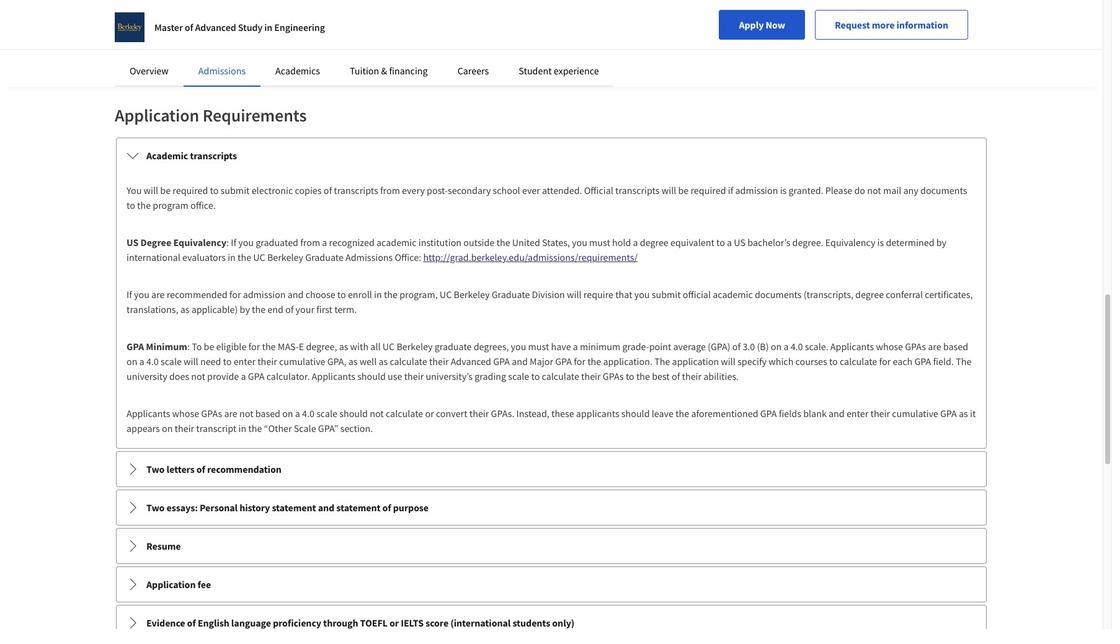 Task type: describe. For each thing, give the bounding box(es) containing it.
outside
[[464, 236, 495, 249]]

gpa down degrees,
[[493, 356, 510, 368]]

all
[[371, 341, 381, 353]]

admissions link
[[198, 65, 246, 77]]

gpa left fields
[[760, 408, 777, 420]]

office.
[[190, 199, 216, 212]]

translations,
[[127, 303, 178, 316]]

cumulative inside ": to be eligible for the mas-e degree, as with all uc berkeley graduate degrees, you must have a minimum grade-point average (gpa) of 3.0 (b) on a 4.0 scale. applicants whose gpas are based on a 4.0 scale will need to enter their cumulative gpa, as well as calculate their advanced gpa and major gpa for the application. the application will specify which courses to calculate for each gpa field. the university does not provide a gpa calculator. applicants should use their university's grading scale to calculate their gpas to the best of their abilities."
[[279, 356, 325, 368]]

e
[[299, 341, 304, 353]]

grading
[[475, 370, 506, 383]]

two for two essays: personal history statement and statement of purpose
[[146, 502, 165, 514]]

careers
[[458, 65, 489, 77]]

tuition & financing link
[[350, 65, 428, 77]]

the left mas-
[[262, 341, 276, 353]]

to
[[192, 341, 202, 353]]

apply here
[[115, 1, 162, 14]]

leave
[[652, 408, 674, 420]]

on up "other
[[282, 408, 293, 420]]

on right (b)
[[771, 341, 782, 353]]

graduate
[[435, 341, 472, 353]]

submit inside if you are recommended for admission and choose to enroll in the program, uc berkeley graduate division will require that you submit official academic documents (transcripts, degree conferral certificates, translations, as applicable) by the end of your first term.
[[652, 289, 681, 301]]

gpa left it
[[941, 408, 957, 420]]

gpa down have
[[555, 356, 572, 368]]

as left well
[[349, 356, 358, 368]]

two for two letters of recommendation
[[146, 463, 165, 476]]

is inside you will be required to submit electronic copies of transcripts from every post-secondary school ever attended. official transcripts will be required if admission is granted. please do not mail any documents to the program office.
[[780, 184, 787, 197]]

do
[[855, 184, 866, 197]]

gpa left minimum
[[127, 341, 144, 353]]

ever
[[522, 184, 540, 197]]

1 us from the left
[[127, 236, 139, 249]]

gpa"
[[318, 423, 338, 435]]

be for applicants
[[204, 341, 214, 353]]

application fee button
[[117, 568, 987, 602]]

should left leave
[[622, 408, 650, 420]]

it
[[970, 408, 976, 420]]

will down to at the left
[[184, 356, 198, 368]]

apply here link
[[115, 1, 162, 14]]

specify
[[738, 356, 767, 368]]

whose inside ": to be eligible for the mas-e degree, as with all uc berkeley graduate degrees, you must have a minimum grade-point average (gpa) of 3.0 (b) on a 4.0 scale. applicants whose gpas are based on a 4.0 scale will need to enter their cumulative gpa, as well as calculate their advanced gpa and major gpa for the application. the application will specify which courses to calculate for each gpa field. the university does not provide a gpa calculator. applicants should use their university's grading scale to calculate their gpas to the best of their abilities."
[[876, 341, 903, 353]]

applicants inside applicants whose gpas are not based on a 4.0 scale should not calculate or convert their gpas. instead, these applicants should leave the aforementioned gpa fields blank and enter their cumulative gpa as it appears on their transcript in the "other scale gpa" section.
[[127, 408, 170, 420]]

scale
[[294, 423, 316, 435]]

should up "section."
[[340, 408, 368, 420]]

applicants
[[576, 408, 620, 420]]

information
[[897, 19, 949, 31]]

overview
[[130, 65, 169, 77]]

two letters of recommendation button
[[117, 452, 987, 487]]

0 vertical spatial scale
[[161, 356, 182, 368]]

program,
[[400, 289, 438, 301]]

not inside ": to be eligible for the mas-e degree, as with all uc berkeley graduate degrees, you must have a minimum grade-point average (gpa) of 3.0 (b) on a 4.0 scale. applicants whose gpas are based on a 4.0 scale will need to enter their cumulative gpa, as well as calculate their advanced gpa and major gpa for the application. the application will specify which courses to calculate for each gpa field. the university does not provide a gpa calculator. applicants should use their university's grading scale to calculate their gpas to the best of their abilities."
[[191, 370, 205, 383]]

1 horizontal spatial applicants
[[312, 370, 355, 383]]

applicants whose gpas are not based on a 4.0 scale should not calculate or convert their gpas. instead, these applicants should leave the aforementioned gpa fields blank and enter their cumulative gpa as it appears on their transcript in the "other scale gpa" section.
[[127, 408, 976, 435]]

academics link
[[276, 65, 320, 77]]

evaluators
[[182, 251, 226, 264]]

program
[[153, 199, 188, 212]]

electronic
[[252, 184, 293, 197]]

: for gpa minimum
[[187, 341, 190, 353]]

end
[[268, 303, 283, 316]]

the left "other
[[248, 423, 262, 435]]

now
[[766, 19, 785, 31]]

appears
[[127, 423, 160, 435]]

will up abilities. at the right bottom of the page
[[721, 356, 736, 368]]

history
[[240, 502, 270, 514]]

degree inside : if you graduated from a recognized academic institution outside the united states, you must hold a degree equivalent to a us bachelor's degree. equivalency is determined by international evaluators in the uc berkeley graduate admissions office:
[[640, 236, 669, 249]]

the right evaluators
[[238, 251, 251, 264]]

the left end
[[252, 303, 266, 316]]

academic
[[146, 150, 188, 162]]

0 vertical spatial advanced
[[195, 21, 236, 34]]

&
[[381, 65, 387, 77]]

for inside if you are recommended for admission and choose to enroll in the program, uc berkeley graduate division will require that you submit official academic documents (transcripts, degree conferral certificates, translations, as applicable) by the end of your first term.
[[229, 289, 241, 301]]

will up the equivalent
[[662, 184, 676, 197]]

enroll
[[348, 289, 372, 301]]

(transcripts,
[[804, 289, 854, 301]]

calculate down major
[[542, 370, 579, 383]]

academic inside : if you graduated from a recognized academic institution outside the united states, you must hold a degree equivalent to a us bachelor's degree. equivalency is determined by international evaluators in the uc berkeley graduate admissions office:
[[377, 236, 417, 249]]

overview link
[[130, 65, 169, 77]]

not up recommendation
[[239, 408, 253, 420]]

the right leave
[[676, 408, 689, 420]]

must inside : if you graduated from a recognized academic institution outside the united states, you must hold a degree equivalent to a us bachelor's degree. equivalency is determined by international evaluators in the uc berkeley graduate admissions office:
[[589, 236, 610, 249]]

applicable)
[[191, 303, 238, 316]]

of inside dropdown button
[[383, 502, 391, 514]]

application
[[672, 356, 719, 368]]

cumulative inside applicants whose gpas are not based on a 4.0 scale should not calculate or convert their gpas. instead, these applicants should leave the aforementioned gpa fields blank and enter their cumulative gpa as it appears on their transcript in the "other scale gpa" section.
[[892, 408, 939, 420]]

of left 3.0
[[733, 341, 741, 353]]

application for application requirements
[[115, 104, 199, 127]]

field.
[[933, 356, 954, 368]]

1 horizontal spatial transcripts
[[334, 184, 378, 197]]

have
[[551, 341, 571, 353]]

eligible
[[216, 341, 247, 353]]

a up university
[[139, 356, 144, 368]]

as inside if you are recommended for admission and choose to enroll in the program, uc berkeley graduate division will require that you submit official academic documents (transcripts, degree conferral certificates, translations, as applicable) by the end of your first term.
[[180, 303, 190, 316]]

admissions inside : if you graduated from a recognized academic institution outside the united states, you must hold a degree equivalent to a us bachelor's degree. equivalency is determined by international evaluators in the uc berkeley graduate admissions office:
[[346, 251, 393, 264]]

in inside : if you graduated from a recognized academic institution outside the united states, you must hold a degree equivalent to a us bachelor's degree. equivalency is determined by international evaluators in the uc berkeley graduate admissions office:
[[228, 251, 236, 264]]

master of advanced study in engineering
[[154, 21, 325, 34]]

as left "with"
[[339, 341, 348, 353]]

please
[[826, 184, 853, 197]]

student experience
[[519, 65, 599, 77]]

: if you graduated from a recognized academic institution outside the united states, you must hold a degree equivalent to a us bachelor's degree. equivalency is determined by international evaluators in the uc berkeley graduate admissions office:
[[127, 236, 947, 264]]

every
[[402, 184, 425, 197]]

if inside : if you graduated from a recognized academic institution outside the united states, you must hold a degree equivalent to a us bachelor's degree. equivalency is determined by international evaluators in the uc berkeley graduate admissions office:
[[231, 236, 236, 249]]

fields
[[779, 408, 802, 420]]

in right study
[[264, 21, 273, 34]]

official
[[584, 184, 614, 197]]

and inside ": to be eligible for the mas-e degree, as with all uc berkeley graduate degrees, you must have a minimum grade-point average (gpa) of 3.0 (b) on a 4.0 scale. applicants whose gpas are based on a 4.0 scale will need to enter their cumulative gpa, as well as calculate their advanced gpa and major gpa for the application. the application will specify which courses to calculate for each gpa field. the university does not provide a gpa calculator. applicants should use their university's grading scale to calculate their gpas to the best of their abilities."
[[512, 356, 528, 368]]

by inside : if you graduated from a recognized academic institution outside the united states, you must hold a degree equivalent to a us bachelor's degree. equivalency is determined by international evaluators in the uc berkeley graduate admissions office:
[[937, 236, 947, 249]]

calculate left each
[[840, 356, 878, 368]]

you right states,
[[572, 236, 587, 249]]

states,
[[542, 236, 570, 249]]

for right "eligible"
[[249, 341, 260, 353]]

0 vertical spatial applicants
[[831, 341, 874, 353]]

you up translations,
[[134, 289, 149, 301]]

us degree equivalency
[[127, 236, 226, 249]]

1 required from the left
[[173, 184, 208, 197]]

gpa right each
[[915, 356, 931, 368]]

to right courses
[[829, 356, 838, 368]]

1 statement from the left
[[272, 502, 316, 514]]

from inside you will be required to submit electronic copies of transcripts from every post-secondary school ever attended. official transcripts will be required if admission is granted. please do not mail any documents to the program office.
[[380, 184, 400, 197]]

berkeley inside : if you graduated from a recognized academic institution outside the united states, you must hold a degree equivalent to a us bachelor's degree. equivalency is determined by international evaluators in the uc berkeley graduate admissions office:
[[267, 251, 303, 264]]

the left program,
[[384, 289, 398, 301]]

enter inside ": to be eligible for the mas-e degree, as with all uc berkeley graduate degrees, you must have a minimum grade-point average (gpa) of 3.0 (b) on a 4.0 scale. applicants whose gpas are based on a 4.0 scale will need to enter their cumulative gpa, as well as calculate their advanced gpa and major gpa for the application. the application will specify which courses to calculate for each gpa field. the university does not provide a gpa calculator. applicants should use their university's grading scale to calculate their gpas to the best of their abilities."
[[234, 356, 256, 368]]

calculate up use
[[390, 356, 427, 368]]

gpa left calculator.
[[248, 370, 265, 383]]

use
[[388, 370, 402, 383]]

choose
[[306, 289, 335, 301]]

a left recognized
[[322, 236, 327, 249]]

you will be required to submit electronic copies of transcripts from every post-secondary school ever attended. official transcripts will be required if admission is granted. please do not mail any documents to the program office.
[[127, 184, 968, 212]]

for down minimum
[[574, 356, 586, 368]]

academic inside if you are recommended for admission and choose to enroll in the program, uc berkeley graduate division will require that you submit official academic documents (transcripts, degree conferral certificates, translations, as applicable) by the end of your first term.
[[713, 289, 753, 301]]

2 the from the left
[[956, 356, 972, 368]]

aforementioned
[[691, 408, 759, 420]]

abilities.
[[704, 370, 739, 383]]

documents inside you will be required to submit electronic copies of transcripts from every post-secondary school ever attended. official transcripts will be required if admission is granted. please do not mail any documents to the program office.
[[921, 184, 968, 197]]

transcripts inside 'dropdown button'
[[190, 150, 237, 162]]

on right appears at the left of page
[[162, 423, 173, 435]]

academics
[[276, 65, 320, 77]]

: to be eligible for the mas-e degree, as with all uc berkeley graduate degrees, you must have a minimum grade-point average (gpa) of 3.0 (b) on a 4.0 scale. applicants whose gpas are based on a 4.0 scale will need to enter their cumulative gpa, as well as calculate their advanced gpa and major gpa for the application. the application will specify which courses to calculate for each gpa field. the university does not provide a gpa calculator. applicants should use their university's grading scale to calculate their gpas to the best of their abilities.
[[127, 341, 972, 383]]

uc berkeley college of engineering logo image
[[115, 12, 145, 42]]

4.0 inside applicants whose gpas are not based on a 4.0 scale should not calculate or convert their gpas. instead, these applicants should leave the aforementioned gpa fields blank and enter their cumulative gpa as it appears on their transcript in the "other scale gpa" section.
[[302, 408, 315, 420]]

certificates,
[[925, 289, 973, 301]]

purpose
[[393, 502, 429, 514]]

you
[[127, 184, 142, 197]]

copies
[[295, 184, 322, 197]]

here
[[141, 1, 162, 14]]

be for to
[[160, 184, 171, 197]]

for left each
[[879, 356, 891, 368]]

fee
[[198, 579, 211, 591]]

http://grad.berkeley.edu/admissions/requirements/ link
[[423, 251, 638, 264]]

instead,
[[517, 408, 550, 420]]

careers link
[[458, 65, 489, 77]]

1 equivalency from the left
[[173, 236, 226, 249]]

gpa,
[[327, 356, 347, 368]]

uc inside ": to be eligible for the mas-e degree, as with all uc berkeley graduate degrees, you must have a minimum grade-point average (gpa) of 3.0 (b) on a 4.0 scale. applicants whose gpas are based on a 4.0 scale will need to enter their cumulative gpa, as well as calculate their advanced gpa and major gpa for the application. the application will specify which courses to calculate for each gpa field. the university does not provide a gpa calculator. applicants should use their university's grading scale to calculate their gpas to the best of their abilities."
[[383, 341, 395, 353]]

gpas inside applicants whose gpas are not based on a 4.0 scale should not calculate or convert their gpas. instead, these applicants should leave the aforementioned gpa fields blank and enter their cumulative gpa as it appears on their transcript in the "other scale gpa" section.
[[201, 408, 222, 420]]

minimum
[[580, 341, 621, 353]]

to down major
[[531, 370, 540, 383]]

will inside if you are recommended for admission and choose to enroll in the program, uc berkeley graduate division will require that you submit official academic documents (transcripts, degree conferral certificates, translations, as applicable) by the end of your first term.
[[567, 289, 582, 301]]

you left the "graduated" on the top left of page
[[238, 236, 254, 249]]

minimum
[[146, 341, 187, 353]]

that
[[616, 289, 633, 301]]

first
[[317, 303, 333, 316]]

application requirements
[[115, 104, 307, 127]]

will right you
[[144, 184, 158, 197]]

should inside ": to be eligible for the mas-e degree, as with all uc berkeley graduate degrees, you must have a minimum grade-point average (gpa) of 3.0 (b) on a 4.0 scale. applicants whose gpas are based on a 4.0 scale will need to enter their cumulative gpa, as well as calculate their advanced gpa and major gpa for the application. the application will specify which courses to calculate for each gpa field. the university does not provide a gpa calculator. applicants should use their university's grading scale to calculate their gpas to the best of their abilities."
[[357, 370, 386, 383]]

resume
[[146, 540, 181, 553]]

scale inside applicants whose gpas are not based on a 4.0 scale should not calculate or convert their gpas. instead, these applicants should leave the aforementioned gpa fields blank and enter their cumulative gpa as it appears on their transcript in the "other scale gpa" section.
[[317, 408, 338, 420]]

degree,
[[306, 341, 337, 353]]

united
[[512, 236, 540, 249]]

based inside ": to be eligible for the mas-e degree, as with all uc berkeley graduate degrees, you must have a minimum grade-point average (gpa) of 3.0 (b) on a 4.0 scale. applicants whose gpas are based on a 4.0 scale will need to enter their cumulative gpa, as well as calculate their advanced gpa and major gpa for the application. the application will specify which courses to calculate for each gpa field. the university does not provide a gpa calculator. applicants should use their university's grading scale to calculate their gpas to the best of their abilities."
[[944, 341, 969, 353]]

conferral
[[886, 289, 923, 301]]

academic transcripts button
[[117, 138, 987, 173]]

based inside applicants whose gpas are not based on a 4.0 scale should not calculate or convert their gpas. instead, these applicants should leave the aforementioned gpa fields blank and enter their cumulative gpa as it appears on their transcript in the "other scale gpa" section.
[[255, 408, 280, 420]]



Task type: locate. For each thing, give the bounding box(es) containing it.
a right provide
[[241, 370, 246, 383]]

whose inside applicants whose gpas are not based on a 4.0 scale should not calculate or convert their gpas. instead, these applicants should leave the aforementioned gpa fields blank and enter their cumulative gpa as it appears on their transcript in the "other scale gpa" section.
[[172, 408, 199, 420]]

documents left (transcripts,
[[755, 289, 802, 301]]

as right well
[[379, 356, 388, 368]]

application fee
[[146, 579, 211, 591]]

us left bachelor's
[[734, 236, 746, 249]]

their
[[258, 356, 277, 368], [429, 356, 449, 368], [404, 370, 424, 383], [581, 370, 601, 383], [682, 370, 702, 383], [470, 408, 489, 420], [871, 408, 890, 420], [175, 423, 194, 435]]

0 vertical spatial based
[[944, 341, 969, 353]]

letters
[[167, 463, 195, 476]]

be right to at the left
[[204, 341, 214, 353]]

degree inside if you are recommended for admission and choose to enroll in the program, uc berkeley graduate division will require that you submit official academic documents (transcripts, degree conferral certificates, translations, as applicable) by the end of your first term.
[[856, 289, 884, 301]]

1 horizontal spatial admissions
[[346, 251, 393, 264]]

or
[[425, 408, 434, 420]]

uc inside : if you graduated from a recognized academic institution outside the united states, you must hold a degree equivalent to a us bachelor's degree. equivalency is determined by international evaluators in the uc berkeley graduate admissions office:
[[253, 251, 265, 264]]

secondary
[[448, 184, 491, 197]]

advanced inside ": to be eligible for the mas-e degree, as with all uc berkeley graduate degrees, you must have a minimum grade-point average (gpa) of 3.0 (b) on a 4.0 scale. applicants whose gpas are based on a 4.0 scale will need to enter their cumulative gpa, as well as calculate their advanced gpa and major gpa for the application. the application will specify which courses to calculate for each gpa field. the university does not provide a gpa calculator. applicants should use their university's grading scale to calculate their gpas to the best of their abilities."
[[451, 356, 491, 368]]

two essays: personal history statement and statement of purpose button
[[117, 491, 987, 526]]

2 vertical spatial 4.0
[[302, 408, 315, 420]]

be up program
[[160, 184, 171, 197]]

0 horizontal spatial applicants
[[127, 408, 170, 420]]

0 horizontal spatial must
[[528, 341, 549, 353]]

the down minimum
[[588, 356, 601, 368]]

apply now button
[[719, 10, 805, 40]]

uc inside if you are recommended for admission and choose to enroll in the program, uc berkeley graduate division will require that you submit official academic documents (transcripts, degree conferral certificates, translations, as applicable) by the end of your first term.
[[440, 289, 452, 301]]

to up term. in the left of the page
[[337, 289, 346, 301]]

0 vertical spatial gpas
[[905, 341, 926, 353]]

are inside ": to be eligible for the mas-e degree, as with all uc berkeley graduate degrees, you must have a minimum grade-point average (gpa) of 3.0 (b) on a 4.0 scale. applicants whose gpas are based on a 4.0 scale will need to enter their cumulative gpa, as well as calculate their advanced gpa and major gpa for the application. the application will specify which courses to calculate for each gpa field. the university does not provide a gpa calculator. applicants should use their university's grading scale to calculate their gpas to the best of their abilities."
[[928, 341, 942, 353]]

0 vertical spatial documents
[[921, 184, 968, 197]]

recommendation
[[207, 463, 282, 476]]

1 horizontal spatial are
[[224, 408, 238, 420]]

you right that
[[635, 289, 650, 301]]

application
[[115, 104, 199, 127], [146, 579, 196, 591]]

of inside dropdown button
[[197, 463, 205, 476]]

0 vertical spatial whose
[[876, 341, 903, 353]]

on up university
[[127, 356, 137, 368]]

0 horizontal spatial the
[[655, 356, 670, 368]]

must left the hold
[[589, 236, 610, 249]]

1 horizontal spatial equivalency
[[826, 236, 876, 249]]

not up "section."
[[370, 408, 384, 420]]

0 horizontal spatial equivalency
[[173, 236, 226, 249]]

admission inside you will be required to submit electronic copies of transcripts from every post-secondary school ever attended. official transcripts will be required if admission is granted. please do not mail any documents to the program office.
[[736, 184, 778, 197]]

0 vertical spatial :
[[226, 236, 229, 249]]

1 horizontal spatial gpas
[[603, 370, 624, 383]]

2 vertical spatial are
[[224, 408, 238, 420]]

two essays: personal history statement and statement of purpose
[[146, 502, 429, 514]]

if
[[728, 184, 734, 197]]

1 vertical spatial degree
[[856, 289, 884, 301]]

if up translations,
[[127, 289, 132, 301]]

0 vertical spatial academic
[[377, 236, 417, 249]]

0 horizontal spatial degree
[[640, 236, 669, 249]]

0 horizontal spatial apply
[[115, 1, 140, 14]]

determined
[[886, 236, 935, 249]]

you right degrees,
[[511, 341, 526, 353]]

1 vertical spatial gpas
[[603, 370, 624, 383]]

admissions down recognized
[[346, 251, 393, 264]]

gpas up 'transcript'
[[201, 408, 222, 420]]

1 horizontal spatial the
[[956, 356, 972, 368]]

application up academic
[[115, 104, 199, 127]]

the up best
[[655, 356, 670, 368]]

term.
[[335, 303, 357, 316]]

2 horizontal spatial berkeley
[[454, 289, 490, 301]]

if inside if you are recommended for admission and choose to enroll in the program, uc berkeley graduate division will require that you submit official academic documents (transcripts, degree conferral certificates, translations, as applicable) by the end of your first term.
[[127, 289, 132, 301]]

1 horizontal spatial graduate
[[492, 289, 530, 301]]

1 vertical spatial 4.0
[[146, 356, 159, 368]]

2 horizontal spatial transcripts
[[616, 184, 660, 197]]

essays:
[[167, 502, 198, 514]]

scale down minimum
[[161, 356, 182, 368]]

of
[[185, 21, 193, 34], [324, 184, 332, 197], [285, 303, 294, 316], [733, 341, 741, 353], [672, 370, 680, 383], [197, 463, 205, 476], [383, 502, 391, 514]]

granted.
[[789, 184, 824, 197]]

1 vertical spatial if
[[127, 289, 132, 301]]

convert
[[436, 408, 468, 420]]

institution
[[419, 236, 462, 249]]

on
[[771, 341, 782, 353], [127, 356, 137, 368], [282, 408, 293, 420], [162, 423, 173, 435]]

0 vertical spatial admissions
[[198, 65, 246, 77]]

graduate inside : if you graduated from a recognized academic institution outside the united states, you must hold a degree equivalent to a us bachelor's degree. equivalency is determined by international evaluators in the uc berkeley graduate admissions office:
[[305, 251, 344, 264]]

transcripts right copies
[[334, 184, 378, 197]]

equivalency inside : if you graduated from a recognized academic institution outside the united states, you must hold a degree equivalent to a us bachelor's degree. equivalency is determined by international evaluators in the uc berkeley graduate admissions office:
[[826, 236, 876, 249]]

enter down "eligible"
[[234, 356, 256, 368]]

1 horizontal spatial degree
[[856, 289, 884, 301]]

transcripts right the official
[[616, 184, 660, 197]]

whose
[[876, 341, 903, 353], [172, 408, 199, 420]]

0 vertical spatial cumulative
[[279, 356, 325, 368]]

these
[[552, 408, 574, 420]]

apply for apply now
[[739, 19, 764, 31]]

calculator.
[[267, 370, 310, 383]]

: for us degree equivalency
[[226, 236, 229, 249]]

cumulative
[[279, 356, 325, 368], [892, 408, 939, 420]]

required left "if"
[[691, 184, 726, 197]]

1 horizontal spatial apply
[[739, 19, 764, 31]]

enter inside applicants whose gpas are not based on a 4.0 scale should not calculate or convert their gpas. instead, these applicants should leave the aforementioned gpa fields blank and enter their cumulative gpa as it appears on their transcript in the "other scale gpa" section.
[[847, 408, 869, 420]]

3.0
[[743, 341, 755, 353]]

gpa minimum
[[127, 341, 187, 353]]

recognized
[[329, 236, 375, 249]]

(gpa)
[[708, 341, 731, 353]]

master
[[154, 21, 183, 34]]

by inside if you are recommended for admission and choose to enroll in the program, uc berkeley graduate division will require that you submit official academic documents (transcripts, degree conferral certificates, translations, as applicable) by the end of your first term.
[[240, 303, 250, 316]]

uc right program,
[[440, 289, 452, 301]]

application for application fee
[[146, 579, 196, 591]]

2 vertical spatial scale
[[317, 408, 338, 420]]

of inside you will be required to submit electronic copies of transcripts from every post-secondary school ever attended. official transcripts will be required if admission is granted. please do not mail any documents to the program office.
[[324, 184, 332, 197]]

submit
[[221, 184, 250, 197], [652, 289, 681, 301]]

us
[[127, 236, 139, 249], [734, 236, 746, 249]]

a right the equivalent
[[727, 236, 732, 249]]

bachelor's
[[748, 236, 791, 249]]

and inside dropdown button
[[318, 502, 335, 514]]

not inside you will be required to submit electronic copies of transcripts from every post-secondary school ever attended. official transcripts will be required if admission is granted. please do not mail any documents to the program office.
[[868, 184, 882, 197]]

of inside if you are recommended for admission and choose to enroll in the program, uc berkeley graduate division will require that you submit official academic documents (transcripts, degree conferral certificates, translations, as applicable) by the end of your first term.
[[285, 303, 294, 316]]

average
[[673, 341, 706, 353]]

1 horizontal spatial is
[[878, 236, 884, 249]]

not right the do
[[868, 184, 882, 197]]

any
[[904, 184, 919, 197]]

the inside you will be required to submit electronic copies of transcripts from every post-secondary school ever attended. official transcripts will be required if admission is granted. please do not mail any documents to the program office.
[[137, 199, 151, 212]]

0 horizontal spatial are
[[151, 289, 165, 301]]

1 vertical spatial :
[[187, 341, 190, 353]]

two inside dropdown button
[[146, 463, 165, 476]]

are up field.
[[928, 341, 942, 353]]

0 horizontal spatial statement
[[272, 502, 316, 514]]

scale.
[[805, 341, 829, 353]]

to up office.
[[210, 184, 219, 197]]

2 horizontal spatial gpas
[[905, 341, 926, 353]]

0 horizontal spatial by
[[240, 303, 250, 316]]

apply left the now
[[739, 19, 764, 31]]

1 vertical spatial academic
[[713, 289, 753, 301]]

graduate inside if you are recommended for admission and choose to enroll in the program, uc berkeley graduate division will require that you submit official academic documents (transcripts, degree conferral certificates, translations, as applicable) by the end of your first term.
[[492, 289, 530, 301]]

which
[[769, 356, 794, 368]]

0 horizontal spatial uc
[[253, 251, 265, 264]]

to right the equivalent
[[717, 236, 725, 249]]

1 vertical spatial documents
[[755, 289, 802, 301]]

2 required from the left
[[691, 184, 726, 197]]

for
[[229, 289, 241, 301], [249, 341, 260, 353], [574, 356, 586, 368], [879, 356, 891, 368]]

the left best
[[637, 370, 650, 383]]

berkeley down outside in the left top of the page
[[454, 289, 490, 301]]

0 horizontal spatial documents
[[755, 289, 802, 301]]

application inside "dropdown button"
[[146, 579, 196, 591]]

as inside applicants whose gpas are not based on a 4.0 scale should not calculate or convert their gpas. instead, these applicants should leave the aforementioned gpa fields blank and enter their cumulative gpa as it appears on their transcript in the "other scale gpa" section.
[[959, 408, 968, 420]]

2 us from the left
[[734, 236, 746, 249]]

0 horizontal spatial based
[[255, 408, 280, 420]]

each
[[893, 356, 913, 368]]

0 horizontal spatial enter
[[234, 356, 256, 368]]

blank
[[804, 408, 827, 420]]

4.0 up scale on the bottom left
[[302, 408, 315, 420]]

of right master
[[185, 21, 193, 34]]

and inside applicants whose gpas are not based on a 4.0 scale should not calculate or convert their gpas. instead, these applicants should leave the aforementioned gpa fields blank and enter their cumulative gpa as it appears on their transcript in the "other scale gpa" section.
[[829, 408, 845, 420]]

2 horizontal spatial be
[[678, 184, 689, 197]]

request more information button
[[815, 10, 969, 40]]

degree.
[[793, 236, 824, 249]]

0 vertical spatial if
[[231, 236, 236, 249]]

applicants down gpa,
[[312, 370, 355, 383]]

0 vertical spatial enter
[[234, 356, 256, 368]]

us inside : if you graduated from a recognized academic institution outside the united states, you must hold a degree equivalent to a us bachelor's degree. equivalency is determined by international evaluators in the uc berkeley graduate admissions office:
[[734, 236, 746, 249]]

"other
[[264, 423, 292, 435]]

hold
[[612, 236, 631, 249]]

1 horizontal spatial from
[[380, 184, 400, 197]]

in right 'transcript'
[[239, 423, 246, 435]]

a inside applicants whose gpas are not based on a 4.0 scale should not calculate or convert their gpas. instead, these applicants should leave the aforementioned gpa fields blank and enter their cumulative gpa as it appears on their transcript in the "other scale gpa" section.
[[295, 408, 300, 420]]

0 horizontal spatial whose
[[172, 408, 199, 420]]

if you are recommended for admission and choose to enroll in the program, uc berkeley graduate division will require that you submit official academic documents (transcripts, degree conferral certificates, translations, as applicable) by the end of your first term.
[[127, 289, 973, 316]]

apply
[[115, 1, 140, 14], [739, 19, 764, 31]]

0 horizontal spatial graduate
[[305, 251, 344, 264]]

1 horizontal spatial whose
[[876, 341, 903, 353]]

point
[[649, 341, 672, 353]]

be inside ": to be eligible for the mas-e degree, as with all uc berkeley graduate degrees, you must have a minimum grade-point average (gpa) of 3.0 (b) on a 4.0 scale. applicants whose gpas are based on a 4.0 scale will need to enter their cumulative gpa, as well as calculate their advanced gpa and major gpa for the application. the application will specify which courses to calculate for each gpa field. the university does not provide a gpa calculator. applicants should use their university's grading scale to calculate their gpas to the best of their abilities."
[[204, 341, 214, 353]]

official
[[683, 289, 711, 301]]

0 vertical spatial must
[[589, 236, 610, 249]]

two letters of recommendation
[[146, 463, 282, 476]]

2 two from the top
[[146, 502, 165, 514]]

must inside ": to be eligible for the mas-e degree, as with all uc berkeley graduate degrees, you must have a minimum grade-point average (gpa) of 3.0 (b) on a 4.0 scale. applicants whose gpas are based on a 4.0 scale will need to enter their cumulative gpa, as well as calculate their advanced gpa and major gpa for the application. the application will specify which courses to calculate for each gpa field. the university does not provide a gpa calculator. applicants should use their university's grading scale to calculate their gpas to the best of their abilities."
[[528, 341, 549, 353]]

school
[[493, 184, 520, 197]]

0 horizontal spatial admissions
[[198, 65, 246, 77]]

1 vertical spatial cumulative
[[892, 408, 939, 420]]

are up translations,
[[151, 289, 165, 301]]

requirements
[[203, 104, 307, 127]]

in inside applicants whose gpas are not based on a 4.0 scale should not calculate or convert their gpas. instead, these applicants should leave the aforementioned gpa fields blank and enter their cumulative gpa as it appears on their transcript in the "other scale gpa" section.
[[239, 423, 246, 435]]

to down application.
[[626, 370, 635, 383]]

1 horizontal spatial documents
[[921, 184, 968, 197]]

in inside if you are recommended for admission and choose to enroll in the program, uc berkeley graduate division will require that you submit official academic documents (transcripts, degree conferral certificates, translations, as applicable) by the end of your first term.
[[374, 289, 382, 301]]

2 statement from the left
[[336, 502, 381, 514]]

2 horizontal spatial are
[[928, 341, 942, 353]]

: inside ": to be eligible for the mas-e degree, as with all uc berkeley graduate degrees, you must have a minimum grade-point average (gpa) of 3.0 (b) on a 4.0 scale. applicants whose gpas are based on a 4.0 scale will need to enter their cumulative gpa, as well as calculate their advanced gpa and major gpa for the application. the application will specify which courses to calculate for each gpa field. the university does not provide a gpa calculator. applicants should use their university's grading scale to calculate their gpas to the best of their abilities."
[[187, 341, 190, 353]]

cumulative down e at the bottom left of the page
[[279, 356, 325, 368]]

1 the from the left
[[655, 356, 670, 368]]

section.
[[340, 423, 373, 435]]

submit left electronic
[[221, 184, 250, 197]]

to inside : if you graduated from a recognized academic institution outside the united states, you must hold a degree equivalent to a us bachelor's degree. equivalency is determined by international evaluators in the uc berkeley graduate admissions office:
[[717, 236, 725, 249]]

documents inside if you are recommended for admission and choose to enroll in the program, uc berkeley graduate division will require that you submit official academic documents (transcripts, degree conferral certificates, translations, as applicable) by the end of your first term.
[[755, 289, 802, 301]]

the down you
[[137, 199, 151, 212]]

a up scale on the bottom left
[[295, 408, 300, 420]]

scale up gpa"
[[317, 408, 338, 420]]

0 horizontal spatial berkeley
[[267, 251, 303, 264]]

0 horizontal spatial from
[[300, 236, 320, 249]]

a right have
[[573, 341, 578, 353]]

1 horizontal spatial must
[[589, 236, 610, 249]]

the
[[137, 199, 151, 212], [497, 236, 510, 249], [238, 251, 251, 264], [384, 289, 398, 301], [252, 303, 266, 316], [262, 341, 276, 353], [588, 356, 601, 368], [637, 370, 650, 383], [676, 408, 689, 420], [248, 423, 262, 435]]

1 vertical spatial based
[[255, 408, 280, 420]]

0 horizontal spatial 4.0
[[146, 356, 159, 368]]

0 horizontal spatial us
[[127, 236, 139, 249]]

0 vertical spatial 4.0
[[791, 341, 803, 353]]

student
[[519, 65, 552, 77]]

degree
[[640, 236, 669, 249], [856, 289, 884, 301]]

will
[[144, 184, 158, 197], [662, 184, 676, 197], [567, 289, 582, 301], [184, 356, 198, 368], [721, 356, 736, 368]]

0 horizontal spatial submit
[[221, 184, 250, 197]]

based up field.
[[944, 341, 969, 353]]

0 horizontal spatial advanced
[[195, 21, 236, 34]]

gpas down application.
[[603, 370, 624, 383]]

are inside applicants whose gpas are not based on a 4.0 scale should not calculate or convert their gpas. instead, these applicants should leave the aforementioned gpa fields blank and enter their cumulative gpa as it appears on their transcript in the "other scale gpa" section.
[[224, 408, 238, 420]]

provide
[[207, 370, 239, 383]]

by right applicable)
[[240, 303, 250, 316]]

academic up office:
[[377, 236, 417, 249]]

as left it
[[959, 408, 968, 420]]

calculate left or
[[386, 408, 423, 420]]

application.
[[603, 356, 653, 368]]

1 horizontal spatial submit
[[652, 289, 681, 301]]

apply now
[[739, 19, 785, 31]]

from right the "graduated" on the top left of page
[[300, 236, 320, 249]]

advanced down graduate
[[451, 356, 491, 368]]

of right letters
[[197, 463, 205, 476]]

must up major
[[528, 341, 549, 353]]

and inside if you are recommended for admission and choose to enroll in the program, uc berkeley graduate division will require that you submit official academic documents (transcripts, degree conferral certificates, translations, as applicable) by the end of your first term.
[[288, 289, 304, 301]]

1 horizontal spatial advanced
[[451, 356, 491, 368]]

two
[[146, 463, 165, 476], [146, 502, 165, 514]]

request
[[835, 19, 870, 31]]

admission inside if you are recommended for admission and choose to enroll in the program, uc berkeley graduate division will require that you submit official academic documents (transcripts, degree conferral certificates, translations, as applicable) by the end of your first term.
[[243, 289, 286, 301]]

in right evaluators
[[228, 251, 236, 264]]

mail
[[883, 184, 902, 197]]

equivalency up evaluators
[[173, 236, 226, 249]]

0 vertical spatial by
[[937, 236, 947, 249]]

will left require
[[567, 289, 582, 301]]

apply inside button
[[739, 19, 764, 31]]

are up 'transcript'
[[224, 408, 238, 420]]

gpas up each
[[905, 341, 926, 353]]

4.0 left scale.
[[791, 341, 803, 353]]

scale right the grading
[[508, 370, 529, 383]]

1 horizontal spatial scale
[[317, 408, 338, 420]]

submit inside you will be required to submit electronic copies of transcripts from every post-secondary school ever attended. official transcripts will be required if admission is granted. please do not mail any documents to the program office.
[[221, 184, 250, 197]]

1 horizontal spatial required
[[691, 184, 726, 197]]

0 vertical spatial are
[[151, 289, 165, 301]]

request more information
[[835, 19, 949, 31]]

calculate inside applicants whose gpas are not based on a 4.0 scale should not calculate or convert their gpas. instead, these applicants should leave the aforementioned gpa fields blank and enter their cumulative gpa as it appears on their transcript in the "other scale gpa" section.
[[386, 408, 423, 420]]

2 vertical spatial uc
[[383, 341, 395, 353]]

not right does in the left of the page
[[191, 370, 205, 383]]

of right end
[[285, 303, 294, 316]]

of left purpose
[[383, 502, 391, 514]]

:
[[226, 236, 229, 249], [187, 341, 190, 353]]

4.0
[[791, 341, 803, 353], [146, 356, 159, 368], [302, 408, 315, 420]]

university's
[[426, 370, 473, 383]]

from inside : if you graduated from a recognized academic institution outside the united states, you must hold a degree equivalent to a us bachelor's degree. equivalency is determined by international evaluators in the uc berkeley graduate admissions office:
[[300, 236, 320, 249]]

0 horizontal spatial admission
[[243, 289, 286, 301]]

1 horizontal spatial statement
[[336, 502, 381, 514]]

: left the "graduated" on the top left of page
[[226, 236, 229, 249]]

1 vertical spatial enter
[[847, 408, 869, 420]]

berkeley inside if you are recommended for admission and choose to enroll in the program, uc berkeley graduate division will require that you submit official academic documents (transcripts, degree conferral certificates, translations, as applicable) by the end of your first term.
[[454, 289, 490, 301]]

1 horizontal spatial :
[[226, 236, 229, 249]]

two inside dropdown button
[[146, 502, 165, 514]]

1 vertical spatial applicants
[[312, 370, 355, 383]]

2 horizontal spatial 4.0
[[791, 341, 803, 353]]

1 horizontal spatial cumulative
[[892, 408, 939, 420]]

a up which
[[784, 341, 789, 353]]

0 vertical spatial apply
[[115, 1, 140, 14]]

academic
[[377, 236, 417, 249], [713, 289, 753, 301]]

experience
[[554, 65, 599, 77]]

statement left purpose
[[336, 502, 381, 514]]

0 vertical spatial application
[[115, 104, 199, 127]]

cumulative down each
[[892, 408, 939, 420]]

resume button
[[117, 529, 987, 564]]

two left essays:
[[146, 502, 165, 514]]

you inside ": to be eligible for the mas-e degree, as with all uc berkeley graduate degrees, you must have a minimum grade-point average (gpa) of 3.0 (b) on a 4.0 scale. applicants whose gpas are based on a 4.0 scale will need to enter their cumulative gpa, as well as calculate their advanced gpa and major gpa for the application. the application will specify which courses to calculate for each gpa field. the university does not provide a gpa calculator. applicants should use their university's grading scale to calculate their gpas to the best of their abilities."
[[511, 341, 526, 353]]

for up applicable)
[[229, 289, 241, 301]]

1 vertical spatial scale
[[508, 370, 529, 383]]

1 horizontal spatial us
[[734, 236, 746, 249]]

to inside if you are recommended for admission and choose to enroll in the program, uc berkeley graduate division will require that you submit official academic documents (transcripts, degree conferral certificates, translations, as applicable) by the end of your first term.
[[337, 289, 346, 301]]

is inside : if you graduated from a recognized academic institution outside the united states, you must hold a degree equivalent to a us bachelor's degree. equivalency is determined by international evaluators in the uc berkeley graduate admissions office:
[[878, 236, 884, 249]]

1 horizontal spatial enter
[[847, 408, 869, 420]]

1 vertical spatial submit
[[652, 289, 681, 301]]

and
[[288, 289, 304, 301], [512, 356, 528, 368], [829, 408, 845, 420], [318, 502, 335, 514]]

1 vertical spatial berkeley
[[454, 289, 490, 301]]

0 vertical spatial admission
[[736, 184, 778, 197]]

from left "every"
[[380, 184, 400, 197]]

best
[[652, 370, 670, 383]]

berkeley
[[267, 251, 303, 264], [454, 289, 490, 301], [397, 341, 433, 353]]

to down you
[[127, 199, 135, 212]]

0 horizontal spatial gpas
[[201, 408, 222, 420]]

apply for apply here
[[115, 1, 140, 14]]

with
[[350, 341, 369, 353]]

2 vertical spatial applicants
[[127, 408, 170, 420]]

2 equivalency from the left
[[826, 236, 876, 249]]

is
[[780, 184, 787, 197], [878, 236, 884, 249]]

1 horizontal spatial uc
[[383, 341, 395, 353]]

does
[[169, 370, 189, 383]]

enter right blank on the bottom right of page
[[847, 408, 869, 420]]

in
[[264, 21, 273, 34], [228, 251, 236, 264], [374, 289, 382, 301], [239, 423, 246, 435]]

0 vertical spatial from
[[380, 184, 400, 197]]

are inside if you are recommended for admission and choose to enroll in the program, uc berkeley graduate division will require that you submit official academic documents (transcripts, degree conferral certificates, translations, as applicable) by the end of your first term.
[[151, 289, 165, 301]]

1 vertical spatial by
[[240, 303, 250, 316]]

berkeley inside ": to be eligible for the mas-e degree, as with all uc berkeley graduate degrees, you must have a minimum grade-point average (gpa) of 3.0 (b) on a 4.0 scale. applicants whose gpas are based on a 4.0 scale will need to enter their cumulative gpa, as well as calculate their advanced gpa and major gpa for the application. the application will specify which courses to calculate for each gpa field. the university does not provide a gpa calculator. applicants should use their university's grading scale to calculate their gpas to the best of their abilities."
[[397, 341, 433, 353]]

to down "eligible"
[[223, 356, 232, 368]]

2 horizontal spatial uc
[[440, 289, 452, 301]]

1 vertical spatial are
[[928, 341, 942, 353]]

: inside : if you graduated from a recognized academic institution outside the united states, you must hold a degree equivalent to a us bachelor's degree. equivalency is determined by international evaluators in the uc berkeley graduate admissions office:
[[226, 236, 229, 249]]

gpas
[[905, 341, 926, 353], [603, 370, 624, 383], [201, 408, 222, 420]]

1 horizontal spatial if
[[231, 236, 236, 249]]

a right the hold
[[633, 236, 638, 249]]

1 two from the top
[[146, 463, 165, 476]]

the left 'united'
[[497, 236, 510, 249]]

of right best
[[672, 370, 680, 383]]

transcripts
[[190, 150, 237, 162], [334, 184, 378, 197], [616, 184, 660, 197]]

0 horizontal spatial is
[[780, 184, 787, 197]]

admission right "if"
[[736, 184, 778, 197]]

should down well
[[357, 370, 386, 383]]



Task type: vqa. For each thing, say whether or not it's contained in the screenshot.
Admissions
yes



